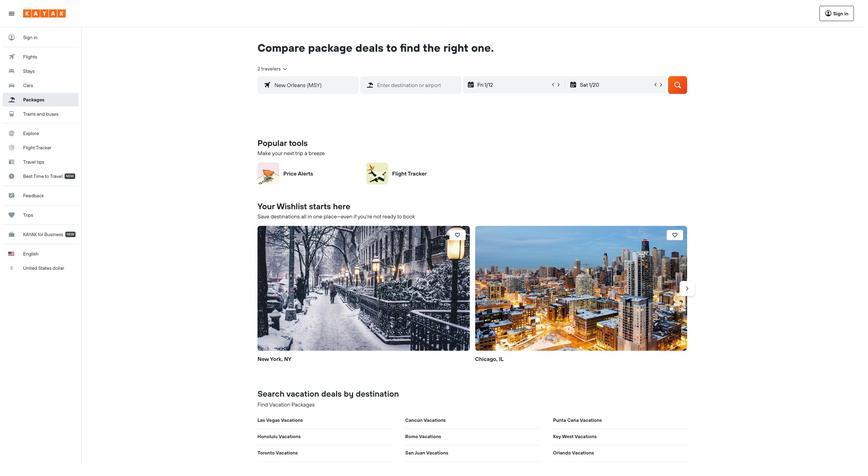 Task type: describe. For each thing, give the bounding box(es) containing it.
End date field
[[580, 80, 653, 89]]

navigation menu image
[[8, 10, 15, 17]]

new york, ny element
[[258, 226, 470, 351]]

your wishlist starts here carousel region
[[255, 223, 695, 375]]

chicago, il element
[[475, 226, 688, 351]]

forward image
[[684, 285, 691, 292]]



Task type: locate. For each thing, give the bounding box(es) containing it.
Destination input text field
[[373, 80, 461, 90]]

Origin input text field
[[271, 80, 359, 90]]

united states (english) image
[[8, 252, 14, 256]]

Start date field
[[477, 80, 551, 89]]



Task type: vqa. For each thing, say whether or not it's contained in the screenshot.
middle The location is available through a regularly looping bus/shuttle that is provided by the specific rental agency or a group of agencies. element
no



